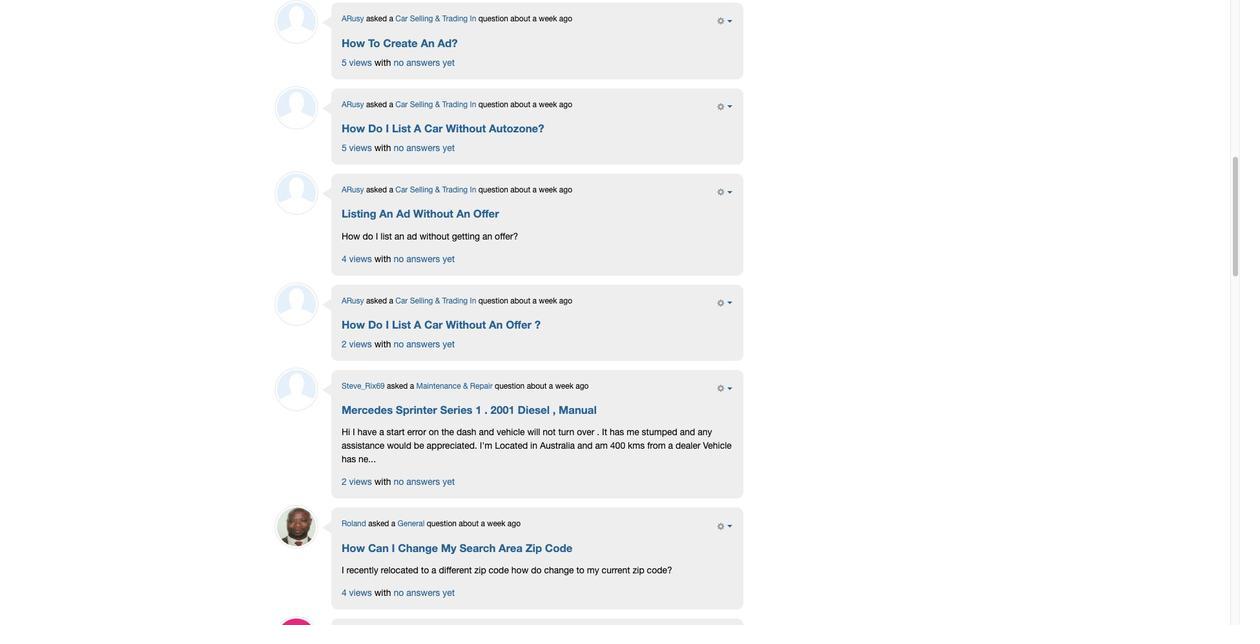Task type: describe. For each thing, give the bounding box(es) containing it.
how
[[512, 565, 529, 576]]

mercedes sprinter series 1 . 2001 diesel , manual
[[342, 404, 597, 417]]

roland asked a general question             about a week ago
[[342, 520, 521, 529]]

about for how do i list a car without an offer ?
[[511, 296, 531, 305]]

3 answers from the top
[[407, 254, 440, 264]]

do for how do i list a car without an offer ?
[[368, 318, 383, 331]]

week for how to create an ad?
[[539, 14, 557, 23]]

how do i list a car without autozone? link
[[342, 122, 544, 135]]

asked for how do i list a car without autozone?
[[366, 100, 387, 109]]

zip
[[526, 542, 542, 555]]

assistance
[[342, 441, 385, 451]]

6 views from the top
[[349, 588, 372, 598]]

maintenance
[[416, 382, 461, 391]]

how for how do i list an ad without getting an offer?
[[342, 231, 360, 241]]

hi
[[342, 427, 350, 438]]

listing
[[342, 208, 376, 221]]

car for listing an ad without an offer
[[396, 185, 408, 194]]

5 views from the top
[[349, 477, 372, 487]]

can
[[368, 542, 389, 555]]

2 for second 2 views link
[[342, 477, 347, 487]]

1 vertical spatial has
[[342, 454, 356, 465]]

code?
[[647, 565, 672, 576]]

error
[[407, 427, 426, 438]]

manual
[[559, 404, 597, 417]]

how for how to create an ad?
[[342, 37, 365, 50]]

an left ad
[[379, 208, 393, 221]]

change
[[544, 565, 574, 576]]

4 views from the top
[[349, 339, 372, 349]]

4 views link for how
[[342, 588, 372, 598]]

stumped
[[642, 427, 678, 438]]

a for an
[[414, 318, 421, 331]]

0 horizontal spatial and
[[479, 427, 494, 438]]

5 views link for to
[[342, 57, 372, 68]]

yet for the no answers yet link associated with how's 4 views link
[[443, 588, 455, 598]]

asked for how can i change my search area zip code
[[368, 520, 389, 529]]

i inside the hi  i have a start error on the dash and vehicle will not  turn over . it has me stumped and any assistance  would be appreciated. i'm located in australia and am 400 kms from a dealer  vehicle has ne...
[[353, 427, 355, 438]]

roland
[[342, 520, 366, 529]]

arusy for how to create an ad?
[[342, 14, 364, 23]]

series
[[440, 404, 473, 417]]

an inside "link"
[[421, 37, 435, 50]]

how to create an ad? link
[[342, 37, 458, 50]]

on
[[429, 427, 439, 438]]

list
[[381, 231, 392, 241]]

?
[[535, 318, 541, 331]]

any
[[698, 427, 712, 438]]

no for listing 4 views link
[[394, 254, 404, 264]]

4 for listing
[[342, 254, 347, 264]]

start
[[387, 427, 405, 438]]

& for listing an ad without an offer
[[435, 185, 440, 194]]

different
[[439, 565, 472, 576]]

arusy for listing an ad without an offer
[[342, 185, 364, 194]]

with for second 2 views link from the bottom
[[375, 339, 391, 349]]

no for how's 4 views link
[[394, 588, 404, 598]]

with for 5 views link corresponding to to
[[375, 57, 391, 68]]

mercedes sprinter series 1 . 2001 diesel , manual link
[[342, 404, 597, 417]]

question for how do i list a car without an offer ?
[[479, 296, 508, 305]]

it
[[602, 427, 607, 438]]

listing an ad without an offer link
[[342, 208, 499, 221]]

with for how's 4 views link
[[375, 588, 391, 598]]

1 to from the left
[[421, 565, 429, 576]]

appreciated.
[[427, 441, 477, 451]]

change
[[398, 542, 438, 555]]

list for how do i list a car without autozone?
[[392, 122, 411, 135]]

trading for how do i list a car without autozone?
[[442, 100, 468, 109]]

week for how do i list a car without autozone?
[[539, 100, 557, 109]]

with for listing 4 views link
[[375, 254, 391, 264]]

with for do's 5 views link
[[375, 143, 391, 153]]

recently
[[347, 565, 378, 576]]

arusy asked a car selling & trading in question             about a week ago for listing an ad without an offer
[[342, 185, 573, 194]]

list for how do i list a car without an offer ?
[[392, 318, 411, 331]]

trading for listing an ad without an offer
[[442, 185, 468, 194]]

dash
[[457, 427, 477, 438]]

about for listing an ad without an offer
[[511, 185, 531, 194]]

arusy link for how do i list a car without an offer ?
[[342, 296, 364, 305]]

car selling & trading in link for how do i list a car without autozone?
[[396, 100, 476, 109]]

steve_rix69
[[342, 382, 385, 391]]

5 answers from the top
[[407, 477, 440, 487]]

i for how can i change my search area zip code
[[392, 542, 395, 555]]

in for listing an ad without an offer
[[470, 185, 476, 194]]

trading for how to create an ad?
[[442, 14, 468, 23]]

car selling & trading in link for how to create an ad?
[[396, 14, 476, 23]]

create
[[383, 37, 418, 50]]

turn
[[559, 427, 575, 438]]

1 2 views link from the top
[[342, 339, 372, 349]]

4 views with no answers yet for ad
[[342, 254, 455, 264]]

car for how do i list a car without an offer ?
[[396, 296, 408, 305]]

question for listing an ad without an offer
[[479, 185, 508, 194]]

. inside the hi  i have a start error on the dash and vehicle will not  turn over . it has me stumped and any assistance  would be appreciated. i'm located in australia and am 400 kms from a dealer  vehicle has ne...
[[597, 427, 600, 438]]

am
[[595, 441, 608, 451]]

how to create an ad?
[[342, 37, 458, 50]]

would
[[387, 441, 412, 451]]

not
[[543, 427, 556, 438]]

i for how do i list an ad without getting an offer?
[[376, 231, 378, 241]]

getting
[[452, 231, 480, 241]]

how do i list an ad without getting an offer?
[[342, 231, 518, 241]]

2 zip from the left
[[633, 565, 645, 576]]

search
[[460, 542, 496, 555]]

5 for how to create an ad?
[[342, 57, 347, 68]]

offer?
[[495, 231, 518, 241]]

how for how do i list a car without an offer ?
[[342, 318, 365, 331]]

ago for how do i list a car without an offer ?
[[559, 296, 573, 305]]

asked for how to create an ad?
[[366, 14, 387, 23]]

about for how to create an ad?
[[511, 14, 531, 23]]

how do i list a car without an offer ? link
[[342, 318, 541, 332]]

diesel
[[518, 404, 550, 417]]

2 answers from the top
[[407, 143, 440, 153]]

current
[[602, 565, 630, 576]]

4 views link for listing
[[342, 254, 372, 264]]

code
[[545, 542, 573, 555]]

steve_rix69 asked a maintenance & repair question             about a week ago
[[342, 382, 589, 391]]

dealer
[[676, 441, 701, 451]]

ad?
[[438, 37, 458, 50]]

over
[[577, 427, 595, 438]]

arusy for how do i list a car without autozone?
[[342, 100, 364, 109]]

selling for how to create an ad?
[[410, 14, 433, 23]]

code
[[489, 565, 509, 576]]

listing an ad without an offer
[[342, 208, 499, 221]]

5 for how do i list a car without autozone?
[[342, 143, 347, 153]]

repair
[[470, 382, 493, 391]]

an left ?
[[489, 318, 503, 331]]

mercedes
[[342, 404, 393, 417]]

offer inside listing an ad without an offer link
[[474, 208, 499, 221]]

no answers yet link for second 2 views link from the bottom
[[394, 339, 455, 349]]

car for how to create an ad?
[[396, 14, 408, 23]]

4 answers from the top
[[407, 339, 440, 349]]

no answers yet link for 5 views link corresponding to to
[[394, 57, 455, 68]]

with for second 2 views link
[[375, 477, 391, 487]]

in for how to create an ad?
[[470, 14, 476, 23]]



Task type: locate. For each thing, give the bounding box(es) containing it.
2 list from the top
[[392, 318, 411, 331]]

with down the ne...
[[375, 477, 391, 487]]

4 arusy asked a car selling & trading in question             about a week ago from the top
[[342, 296, 573, 305]]

how do i list a car without an offer ?
[[342, 318, 541, 331]]

to
[[368, 37, 380, 50]]

1 horizontal spatial offer
[[506, 318, 532, 331]]

4 down recently
[[342, 588, 347, 598]]

1 vertical spatial 4
[[342, 588, 347, 598]]

5 how from the top
[[342, 542, 365, 555]]

will
[[528, 427, 540, 438]]

with down to
[[375, 57, 391, 68]]

without inside listing an ad without an offer link
[[413, 208, 454, 221]]

arusy asked a car selling & trading in question             about a week ago up the listing an ad without an offer
[[342, 185, 573, 194]]

2 views with no answers yet down how do i list a car without an offer ? link at the bottom left
[[342, 339, 455, 349]]

1 with from the top
[[375, 57, 391, 68]]

1 arusy link from the top
[[342, 14, 364, 23]]

& for how do i list a car without an offer ?
[[435, 296, 440, 305]]

selling up how do i list a car without an offer ?
[[410, 296, 433, 305]]

3 yet from the top
[[443, 254, 455, 264]]

arusy link for how to create an ad?
[[342, 14, 364, 23]]

1 vertical spatial 4 views link
[[342, 588, 372, 598]]

2 views link down the ne...
[[342, 477, 372, 487]]

without inside "how do i list a car without autozone?" link
[[446, 122, 486, 135]]

6 no from the top
[[394, 588, 404, 598]]

question for how to create an ad?
[[479, 14, 508, 23]]

me
[[627, 427, 639, 438]]

week for how do i list a car without an offer ?
[[539, 296, 557, 305]]

0 horizontal spatial zip
[[475, 565, 486, 576]]

zip left code
[[475, 565, 486, 576]]

yet down "how do i list a car without autozone?" link
[[443, 143, 455, 153]]

4 no from the top
[[394, 339, 404, 349]]

i for how do i list a car without an offer ?
[[386, 318, 389, 331]]

1 horizontal spatial has
[[610, 427, 624, 438]]

car selling & trading in link up how do i list a car without an offer ?
[[396, 296, 476, 305]]

0 vertical spatial a
[[414, 122, 421, 135]]

6 answers from the top
[[407, 588, 440, 598]]

do
[[368, 122, 383, 135], [368, 318, 383, 331]]

arusy asked a car selling & trading in question             about a week ago for how do i list a car without an offer ?
[[342, 296, 573, 305]]

yet for do's 5 views link's the no answers yet link
[[443, 143, 455, 153]]

yet down how do i list a car without an offer ? link at the bottom left
[[443, 339, 455, 349]]

no answers yet link down relocated
[[394, 588, 455, 598]]

4 selling from the top
[[410, 296, 433, 305]]

no answers yet link down be
[[394, 477, 455, 487]]

4 no answers yet link from the top
[[394, 339, 455, 349]]

0 horizontal spatial has
[[342, 454, 356, 465]]

and
[[479, 427, 494, 438], [680, 427, 695, 438], [578, 441, 593, 451]]

list
[[392, 122, 411, 135], [392, 318, 411, 331]]

car selling & trading in link for listing an ad without an offer
[[396, 185, 476, 194]]

answers down how do i list an ad without getting an offer?
[[407, 254, 440, 264]]

& left repair
[[463, 382, 468, 391]]

2 5 views link from the top
[[342, 143, 372, 153]]

no down how to create an ad? "link"
[[394, 57, 404, 68]]

4 views link
[[342, 254, 372, 264], [342, 588, 372, 598]]

1 no from the top
[[394, 57, 404, 68]]

arusy asked a car selling & trading in question             about a week ago up "ad?"
[[342, 14, 573, 23]]

no answers yet link for do's 5 views link
[[394, 143, 455, 153]]

0 vertical spatial do
[[368, 122, 383, 135]]

my
[[441, 542, 457, 555]]

2 2 views link from the top
[[342, 477, 372, 487]]

with up steve_rix69
[[375, 339, 391, 349]]

car for how do i list a car without autozone?
[[396, 100, 408, 109]]

4 arusy link from the top
[[342, 296, 364, 305]]

2 vertical spatial without
[[446, 318, 486, 331]]

2 views with no answers yet down would
[[342, 477, 455, 487]]

i'm
[[480, 441, 493, 451]]

answers down how do i list a car without an offer ? link at the bottom left
[[407, 339, 440, 349]]

&
[[435, 14, 440, 23], [435, 100, 440, 109], [435, 185, 440, 194], [435, 296, 440, 305], [463, 382, 468, 391]]

2 views link up steve_rix69
[[342, 339, 372, 349]]

0 vertical spatial 5 views link
[[342, 57, 372, 68]]

with down list
[[375, 254, 391, 264]]

selling for how do i list a car without an offer ?
[[410, 296, 433, 305]]

offer left ?
[[506, 318, 532, 331]]

,
[[553, 404, 556, 417]]

& up "ad?"
[[435, 14, 440, 23]]

6 with from the top
[[375, 588, 391, 598]]

1 a from the top
[[414, 122, 421, 135]]

5 views with no answers yet down "how do i list a car without autozone?" link
[[342, 143, 455, 153]]

no answers yet link for how's 4 views link
[[394, 588, 455, 598]]

about for how do i list a car without autozone?
[[511, 100, 531, 109]]

a inside "how do i list a car without autozone?" link
[[414, 122, 421, 135]]

trading up how do i list a car without autozone?
[[442, 100, 468, 109]]

1 arusy asked a car selling & trading in question             about a week ago from the top
[[342, 14, 573, 23]]

1 do from the top
[[368, 122, 383, 135]]

area
[[499, 542, 523, 555]]

arusy asked a car selling & trading in question             about a week ago
[[342, 14, 573, 23], [342, 100, 573, 109], [342, 185, 573, 194], [342, 296, 573, 305]]

no down "how do i list a car without autozone?" link
[[394, 143, 404, 153]]

1 an from the left
[[395, 231, 405, 241]]

2 views from the top
[[349, 143, 372, 153]]

how for how do i list a car without autozone?
[[342, 122, 365, 135]]

and up i'm
[[479, 427, 494, 438]]

1 2 views with no answers yet from the top
[[342, 339, 455, 349]]

3 how from the top
[[342, 231, 360, 241]]

1 car selling & trading in link from the top
[[396, 14, 476, 23]]

0 horizontal spatial .
[[485, 404, 488, 417]]

car selling & trading in link up "ad?"
[[396, 14, 476, 23]]

1 how from the top
[[342, 37, 365, 50]]

2 arusy link from the top
[[342, 100, 364, 109]]

4 views link down listing
[[342, 254, 372, 264]]

views
[[349, 57, 372, 68], [349, 143, 372, 153], [349, 254, 372, 264], [349, 339, 372, 349], [349, 477, 372, 487], [349, 588, 372, 598]]

1 vertical spatial without
[[413, 208, 454, 221]]

1 5 views link from the top
[[342, 57, 372, 68]]

1 arusy from the top
[[342, 14, 364, 23]]

1 vertical spatial .
[[597, 427, 600, 438]]

an left "ad?"
[[421, 37, 435, 50]]

i for how do i list a car without autozone?
[[386, 122, 389, 135]]

trading up "ad?"
[[442, 14, 468, 23]]

to down the change
[[421, 565, 429, 576]]

1 4 views link from the top
[[342, 254, 372, 264]]

1 horizontal spatial and
[[578, 441, 593, 451]]

0 horizontal spatial offer
[[474, 208, 499, 221]]

3 arusy asked a car selling & trading in question             about a week ago from the top
[[342, 185, 573, 194]]

ago for how to create an ad?
[[559, 14, 573, 23]]

0 horizontal spatial to
[[421, 565, 429, 576]]

without left autozone?
[[446, 122, 486, 135]]

2 selling from the top
[[410, 100, 433, 109]]

& for how do i list a car without autozone?
[[435, 100, 440, 109]]

2 for second 2 views link from the bottom
[[342, 339, 347, 349]]

how do i list a car without autozone?
[[342, 122, 544, 135]]

5 yet from the top
[[443, 477, 455, 487]]

3 car selling & trading in link from the top
[[396, 185, 476, 194]]

be
[[414, 441, 424, 451]]

arusy asked a car selling & trading in question             about a week ago up how do i list a car without autozone?
[[342, 100, 573, 109]]

answers down be
[[407, 477, 440, 487]]

& up how do i list a car without an offer ?
[[435, 296, 440, 305]]

no answers yet link down how do i list a car without an offer ? link at the bottom left
[[394, 339, 455, 349]]

3 trading from the top
[[442, 185, 468, 194]]

400
[[610, 441, 626, 451]]

with
[[375, 57, 391, 68], [375, 143, 391, 153], [375, 254, 391, 264], [375, 339, 391, 349], [375, 477, 391, 487], [375, 588, 391, 598]]

2 4 from the top
[[342, 588, 347, 598]]

the
[[442, 427, 454, 438]]

1 vertical spatial 4 views with no answers yet
[[342, 588, 455, 598]]

yet for 5 views link corresponding to to the no answers yet link
[[443, 57, 455, 68]]

2 in from the top
[[470, 100, 476, 109]]

1 answers from the top
[[407, 57, 440, 68]]

2 5 from the top
[[342, 143, 347, 153]]

how can i change my search area zip code
[[342, 542, 573, 555]]

5 with from the top
[[375, 477, 391, 487]]

do right 'how'
[[531, 565, 542, 576]]

how inside "link"
[[342, 37, 365, 50]]

no answers yet link down "ad?"
[[394, 57, 455, 68]]

yet for the no answers yet link associated with second 2 views link
[[443, 477, 455, 487]]

6 yet from the top
[[443, 588, 455, 598]]

1 vertical spatial 5 views with no answers yet
[[342, 143, 455, 153]]

general
[[398, 520, 425, 529]]

1 vertical spatial 2 views link
[[342, 477, 372, 487]]

a
[[414, 122, 421, 135], [414, 318, 421, 331]]

has right it
[[610, 427, 624, 438]]

1 vertical spatial do
[[531, 565, 542, 576]]

2 a from the top
[[414, 318, 421, 331]]

a for autozone?
[[414, 122, 421, 135]]

1 horizontal spatial .
[[597, 427, 600, 438]]

0 vertical spatial do
[[363, 231, 373, 241]]

1 horizontal spatial an
[[483, 231, 493, 241]]

an
[[395, 231, 405, 241], [483, 231, 493, 241]]

asked for how do i list a car without an offer ?
[[366, 296, 387, 305]]

trading
[[442, 14, 468, 23], [442, 100, 468, 109], [442, 185, 468, 194], [442, 296, 468, 305]]

selling up how do i list a car without autozone?
[[410, 100, 433, 109]]

4 views with no answers yet down list
[[342, 254, 455, 264]]

car selling & trading in link for how do i list a car without an offer ?
[[396, 296, 476, 305]]

0 horizontal spatial an
[[395, 231, 405, 241]]

without for an
[[446, 318, 486, 331]]

selling for how do i list a car without autozone?
[[410, 100, 433, 109]]

1
[[476, 404, 482, 417]]

my
[[587, 565, 599, 576]]

5 no answers yet link from the top
[[394, 477, 455, 487]]

4 views link down recently
[[342, 588, 372, 598]]

5 views with no answers yet for create
[[342, 57, 455, 68]]

selling up the listing an ad without an offer
[[410, 185, 433, 194]]

6 no answers yet link from the top
[[394, 588, 455, 598]]

3 no from the top
[[394, 254, 404, 264]]

arusy link for listing an ad without an offer
[[342, 185, 364, 194]]

no down would
[[394, 477, 404, 487]]

yet down different
[[443, 588, 455, 598]]

selling up create
[[410, 14, 433, 23]]

1 vertical spatial 5 views link
[[342, 143, 372, 153]]

how for how can i change my search area zip code
[[342, 542, 365, 555]]

0 vertical spatial 5
[[342, 57, 347, 68]]

4 for how
[[342, 588, 347, 598]]

in
[[531, 441, 538, 451]]

no answers yet link
[[394, 57, 455, 68], [394, 143, 455, 153], [394, 254, 455, 264], [394, 339, 455, 349], [394, 477, 455, 487], [394, 588, 455, 598]]

answers down "how do i list a car without autozone?" link
[[407, 143, 440, 153]]

0 vertical spatial 4 views with no answers yet
[[342, 254, 455, 264]]

.
[[485, 404, 488, 417], [597, 427, 600, 438]]

5
[[342, 57, 347, 68], [342, 143, 347, 153]]

vehicle
[[497, 427, 525, 438]]

0 vertical spatial 5 views with no answers yet
[[342, 57, 455, 68]]

and up dealer
[[680, 427, 695, 438]]

2 to from the left
[[577, 565, 585, 576]]

asked
[[366, 14, 387, 23], [366, 100, 387, 109], [366, 185, 387, 194], [366, 296, 387, 305], [387, 382, 408, 391], [368, 520, 389, 529]]

2001
[[491, 404, 515, 417]]

1 4 views with no answers yet from the top
[[342, 254, 455, 264]]

and down over
[[578, 441, 593, 451]]

do left list
[[363, 231, 373, 241]]

0 horizontal spatial do
[[363, 231, 373, 241]]

1 5 from the top
[[342, 57, 347, 68]]

no down relocated
[[394, 588, 404, 598]]

3 arusy from the top
[[342, 185, 364, 194]]

maintenance & repair link
[[416, 382, 493, 391]]

how can i change my search area zip code link
[[342, 542, 573, 555]]

no for second 2 views link from the bottom
[[394, 339, 404, 349]]

1 in from the top
[[470, 14, 476, 23]]

& up how do i list a car without autozone?
[[435, 100, 440, 109]]

1 vertical spatial a
[[414, 318, 421, 331]]

from
[[648, 441, 666, 451]]

4 views with no answers yet for i
[[342, 588, 455, 598]]

no for second 2 views link
[[394, 477, 404, 487]]

. right 1
[[485, 404, 488, 417]]

car selling & trading in link up how do i list a car without autozone?
[[396, 100, 476, 109]]

1 list from the top
[[392, 122, 411, 135]]

2 views with no answers yet
[[342, 339, 455, 349], [342, 477, 455, 487]]

in
[[470, 14, 476, 23], [470, 100, 476, 109], [470, 185, 476, 194], [470, 296, 476, 305]]

3 no answers yet link from the top
[[394, 254, 455, 264]]

2 yet from the top
[[443, 143, 455, 153]]

zip
[[475, 565, 486, 576], [633, 565, 645, 576]]

yet down 'appreciated.'
[[443, 477, 455, 487]]

do
[[363, 231, 373, 241], [531, 565, 542, 576]]

sprinter
[[396, 404, 437, 417]]

1 vertical spatial 2
[[342, 477, 347, 487]]

3 views from the top
[[349, 254, 372, 264]]

without for autozone?
[[446, 122, 486, 135]]

arusy
[[342, 14, 364, 23], [342, 100, 364, 109], [342, 185, 364, 194], [342, 296, 364, 305]]

0 vertical spatial 2 views with no answers yet
[[342, 339, 455, 349]]

no down how do i list an ad without getting an offer?
[[394, 254, 404, 264]]

car selling & trading in link up the listing an ad without an offer
[[396, 185, 476, 194]]

1 2 from the top
[[342, 339, 347, 349]]

0 vertical spatial .
[[485, 404, 488, 417]]

4 how from the top
[[342, 318, 365, 331]]

trading up how do i list a car without an offer ?
[[442, 296, 468, 305]]

1 4 from the top
[[342, 254, 347, 264]]

in for how do i list a car without an offer ?
[[470, 296, 476, 305]]

2 how from the top
[[342, 122, 365, 135]]

yet for the no answers yet link for second 2 views link from the bottom
[[443, 339, 455, 349]]

ago for listing an ad without an offer
[[559, 185, 573, 194]]

trading up the listing an ad without an offer
[[442, 185, 468, 194]]

vehicle
[[703, 441, 732, 451]]

2 down assistance
[[342, 477, 347, 487]]

a inside how do i list a car without an offer ? link
[[414, 318, 421, 331]]

0 vertical spatial 4
[[342, 254, 347, 264]]

1 vertical spatial 2 views with no answers yet
[[342, 477, 455, 487]]

to left my
[[577, 565, 585, 576]]

do for how do i list a car without autozone?
[[368, 122, 383, 135]]

2
[[342, 339, 347, 349], [342, 477, 347, 487]]

an left 'ad'
[[395, 231, 405, 241]]

4 arusy from the top
[[342, 296, 364, 305]]

question
[[479, 14, 508, 23], [479, 100, 508, 109], [479, 185, 508, 194], [479, 296, 508, 305], [495, 382, 525, 391], [427, 520, 457, 529]]

no answers yet link for listing 4 views link
[[394, 254, 455, 264]]

2 5 views with no answers yet from the top
[[342, 143, 455, 153]]

yet down "ad?"
[[443, 57, 455, 68]]

4 yet from the top
[[443, 339, 455, 349]]

2 an from the left
[[483, 231, 493, 241]]

1 horizontal spatial zip
[[633, 565, 645, 576]]

0 vertical spatial without
[[446, 122, 486, 135]]

no down how do i list a car without an offer ? link at the bottom left
[[394, 339, 404, 349]]

relocated
[[381, 565, 419, 576]]

4 down listing
[[342, 254, 347, 264]]

2 no from the top
[[394, 143, 404, 153]]

arusy asked a car selling & trading in question             about a week ago for how to create an ad?
[[342, 14, 573, 23]]

yet for listing 4 views link the no answers yet link
[[443, 254, 455, 264]]

2 with from the top
[[375, 143, 391, 153]]

no answers yet link down how do i list an ad without getting an offer?
[[394, 254, 455, 264]]

answers down relocated
[[407, 588, 440, 598]]

0 vertical spatial has
[[610, 427, 624, 438]]

asked for mercedes sprinter series 1 . 2001 diesel , manual
[[387, 382, 408, 391]]

without
[[420, 231, 450, 241]]

without up the steve_rix69 asked a maintenance & repair question             about a week ago
[[446, 318, 486, 331]]

no for 5 views link corresponding to to
[[394, 57, 404, 68]]

roland link
[[342, 520, 366, 529]]

4 in from the top
[[470, 296, 476, 305]]

with down relocated
[[375, 588, 391, 598]]

i
[[386, 122, 389, 135], [376, 231, 378, 241], [386, 318, 389, 331], [353, 427, 355, 438], [392, 542, 395, 555], [342, 565, 344, 576]]

3 with from the top
[[375, 254, 391, 264]]

0 vertical spatial offer
[[474, 208, 499, 221]]

without up without
[[413, 208, 454, 221]]

3 in from the top
[[470, 185, 476, 194]]

4 car selling & trading in link from the top
[[396, 296, 476, 305]]

0 vertical spatial list
[[392, 122, 411, 135]]

offer inside how do i list a car without an offer ? link
[[506, 318, 532, 331]]

4 views with no answers yet down relocated
[[342, 588, 455, 598]]

offer up the offer?
[[474, 208, 499, 221]]

1 vertical spatial 5
[[342, 143, 347, 153]]

ad
[[396, 208, 410, 221]]

2 do from the top
[[368, 318, 383, 331]]

1 zip from the left
[[475, 565, 486, 576]]

1 views from the top
[[349, 57, 372, 68]]

an left the offer?
[[483, 231, 493, 241]]

selling
[[410, 14, 433, 23], [410, 100, 433, 109], [410, 185, 433, 194], [410, 296, 433, 305]]

. left it
[[597, 427, 600, 438]]

0 vertical spatial 4 views link
[[342, 254, 372, 264]]

5 views with no answers yet down how to create an ad? "link"
[[342, 57, 455, 68]]

& for how to create an ad?
[[435, 14, 440, 23]]

yet down without
[[443, 254, 455, 264]]

1 yet from the top
[[443, 57, 455, 68]]

2 2 from the top
[[342, 477, 347, 487]]

arusy link for how do i list a car without autozone?
[[342, 100, 364, 109]]

no for do's 5 views link
[[394, 143, 404, 153]]

steve_rix69 link
[[342, 382, 385, 391]]

2 4 views with no answers yet from the top
[[342, 588, 455, 598]]

4
[[342, 254, 347, 264], [342, 588, 347, 598]]

i recently relocated to a different zip code how do  change to my current zip code?
[[342, 565, 672, 576]]

2 up steve_rix69
[[342, 339, 347, 349]]

5 views with no answers yet for i
[[342, 143, 455, 153]]

answers
[[407, 57, 440, 68], [407, 143, 440, 153], [407, 254, 440, 264], [407, 339, 440, 349], [407, 477, 440, 487], [407, 588, 440, 598]]

2 car selling & trading in link from the top
[[396, 100, 476, 109]]

1 no answers yet link from the top
[[394, 57, 455, 68]]

have
[[358, 427, 377, 438]]

0 vertical spatial 2 views link
[[342, 339, 372, 349]]

question for how do i list a car without autozone?
[[479, 100, 508, 109]]

2 4 views link from the top
[[342, 588, 372, 598]]

2 trading from the top
[[442, 100, 468, 109]]

3 arusy link from the top
[[342, 185, 364, 194]]

4 views with no answers yet
[[342, 254, 455, 264], [342, 588, 455, 598]]

1 selling from the top
[[410, 14, 433, 23]]

how
[[342, 37, 365, 50], [342, 122, 365, 135], [342, 231, 360, 241], [342, 318, 365, 331], [342, 542, 365, 555]]

without inside how do i list a car without an offer ? link
[[446, 318, 486, 331]]

2 no answers yet link from the top
[[394, 143, 455, 153]]

3 selling from the top
[[410, 185, 433, 194]]

general link
[[398, 520, 425, 529]]

ago
[[559, 14, 573, 23], [559, 100, 573, 109], [559, 185, 573, 194], [559, 296, 573, 305], [576, 382, 589, 391], [508, 520, 521, 529]]

1 vertical spatial list
[[392, 318, 411, 331]]

selling for listing an ad without an offer
[[410, 185, 433, 194]]

located
[[495, 441, 528, 451]]

1 trading from the top
[[442, 14, 468, 23]]

arusy link
[[342, 14, 364, 23], [342, 100, 364, 109], [342, 185, 364, 194], [342, 296, 364, 305]]

kms
[[628, 441, 645, 451]]

an up getting
[[457, 208, 470, 221]]

arusy asked a car selling & trading in question             about a week ago up how do i list a car without an offer ?
[[342, 296, 573, 305]]

week for listing an ad without an offer
[[539, 185, 557, 194]]

1 vertical spatial do
[[368, 318, 383, 331]]

1 5 views with no answers yet from the top
[[342, 57, 455, 68]]

2 arusy from the top
[[342, 100, 364, 109]]

5 views with no answers yet
[[342, 57, 455, 68], [342, 143, 455, 153]]

ne...
[[359, 454, 376, 465]]

1 horizontal spatial to
[[577, 565, 585, 576]]

2 views with no answers yet for the no answers yet link associated with second 2 views link
[[342, 477, 455, 487]]

with down "how do i list a car without autozone?" link
[[375, 143, 391, 153]]

5 views link
[[342, 57, 372, 68], [342, 143, 372, 153]]

2 views link
[[342, 339, 372, 349], [342, 477, 372, 487]]

1 vertical spatial offer
[[506, 318, 532, 331]]

2 arusy asked a car selling & trading in question             about a week ago from the top
[[342, 100, 573, 109]]

an
[[421, 37, 435, 50], [379, 208, 393, 221], [457, 208, 470, 221], [489, 318, 503, 331]]

4 trading from the top
[[442, 296, 468, 305]]

1 horizontal spatial do
[[531, 565, 542, 576]]

has left the ne...
[[342, 454, 356, 465]]

about
[[511, 14, 531, 23], [511, 100, 531, 109], [511, 185, 531, 194], [511, 296, 531, 305], [527, 382, 547, 391], [459, 520, 479, 529]]

arusy asked a car selling & trading in question             about a week ago for how do i list a car without autozone?
[[342, 100, 573, 109]]

5 no from the top
[[394, 477, 404, 487]]

without
[[446, 122, 486, 135], [413, 208, 454, 221], [446, 318, 486, 331]]

2 horizontal spatial and
[[680, 427, 695, 438]]

trading for how do i list a car without an offer ?
[[442, 296, 468, 305]]

hi  i have a start error on the dash and vehicle will not  turn over . it has me stumped and any assistance  would be appreciated. i'm located in australia and am 400 kms from a dealer  vehicle has ne...
[[342, 427, 732, 465]]

ago for how do i list a car without autozone?
[[559, 100, 573, 109]]

& up the listing an ad without an offer
[[435, 185, 440, 194]]

australia
[[540, 441, 575, 451]]

ad
[[407, 231, 417, 241]]

in for how do i list a car without autozone?
[[470, 100, 476, 109]]

autozone?
[[489, 122, 544, 135]]

4 with from the top
[[375, 339, 391, 349]]

0 vertical spatial 2
[[342, 339, 347, 349]]

2 2 views with no answers yet from the top
[[342, 477, 455, 487]]

no answers yet link down "how do i list a car without autozone?" link
[[394, 143, 455, 153]]

answers down create
[[407, 57, 440, 68]]

zip left code?
[[633, 565, 645, 576]]

2 views with no answers yet for the no answers yet link for second 2 views link from the bottom
[[342, 339, 455, 349]]



Task type: vqa. For each thing, say whether or not it's contained in the screenshot.
hp related to $19,165's ellipsis h image the Request Info button
no



